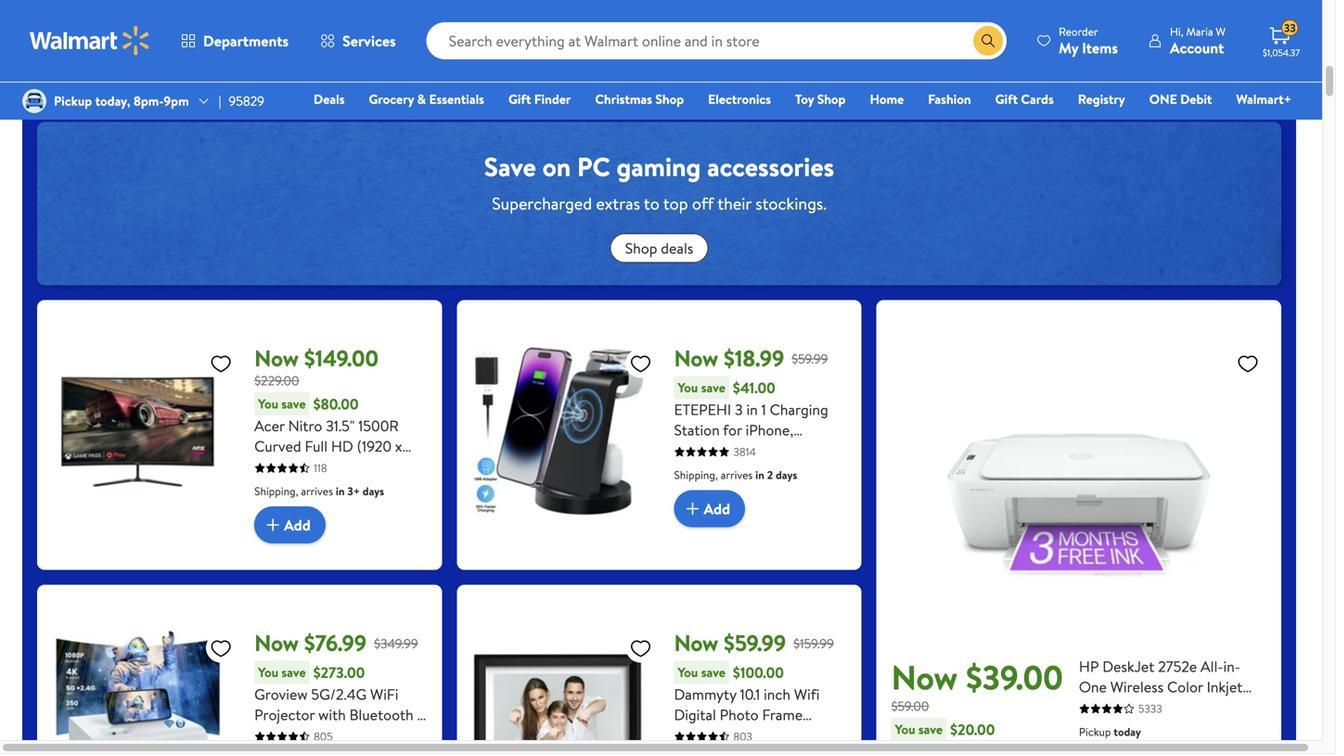 Task type: vqa. For each thing, say whether or not it's contained in the screenshot.
look great.'s Look
no



Task type: describe. For each thing, give the bounding box(es) containing it.
save inside now $39.00 $59.00 you save $20.00
[[919, 721, 943, 739]]

add to favorites list, hp deskjet 2752e all-in-one wireless color inkjet printer with 3 months free ink included with hp+ image
[[1237, 352, 1259, 375]]

2 horizontal spatial shipping,
[[1094, 21, 1138, 36]]

now $149.00 $229.00 you save $80.00 acer nitro 31.5" 1500r curved full hd (1920 x 1080) gaming monitor, black, ed320qr s3biipx
[[254, 343, 411, 497]]

for right '12'
[[787, 440, 806, 461]]

hp+
[[1191, 718, 1220, 738]]

one
[[1149, 90, 1177, 108]]

2 horizontal spatial arrives
[[1140, 21, 1173, 36]]

departments button
[[165, 19, 304, 63]]

wifi
[[370, 684, 398, 705]]

finder
[[534, 90, 571, 108]]

top
[[663, 192, 688, 215]]

hp deskjet 2752e all-in- one wireless color inkjet printer with 3 months free ink included with hp+
[[1079, 657, 1251, 738]]

add button up registry
[[1094, 44, 1165, 81]]

registry
[[1078, 90, 1125, 108]]

black,
[[254, 477, 292, 497]]

reorder
[[1059, 24, 1098, 39]]

for up 3814
[[723, 420, 742, 440]]

groview
[[254, 684, 308, 705]]

1 vertical spatial $59.99
[[724, 628, 786, 659]]

14
[[738, 461, 752, 481]]

,
[[417, 705, 421, 725]]

you save $273.00 groview 5g/2.4g wifi projector with bluetooth , 12000 lux native 1080p projector with 1
[[254, 663, 424, 754]]

grocery & essentials
[[369, 90, 484, 108]]

2752e
[[1158, 657, 1197, 677]]

gift cards link
[[987, 89, 1062, 109]]

shop for toy shop
[[817, 90, 846, 108]]

one
[[1079, 677, 1107, 697]]

accessories
[[707, 149, 834, 185]]

5333
[[1138, 701, 1162, 717]]

in-
[[1223, 657, 1241, 677]]

w
[[1216, 24, 1226, 39]]

you save $100.00 dammyty 10.1 inch wifi digital photo frame picture touch screen mp3 mp4 clock video mo
[[674, 663, 843, 754]]

free
[[1222, 697, 1251, 718]]

lux
[[298, 725, 320, 746]]

add to favorites list, dammyty 10.1 inch wifi digital photo frame picture touch screen mp3 mp4 clock video movie with hd 1280p image
[[630, 637, 652, 660]]

picture
[[674, 725, 721, 746]]

1 horizontal spatial 2
[[1187, 21, 1193, 36]]

in inside you save $41.00 etepehi 3 in 1 charging station for iphone, wireless charger for iphone 15 14 13 12 11 x pro max & for apple watch - charging stand dock for airpods
[[746, 400, 758, 420]]

3 inside you save $41.00 etepehi 3 in 1 charging station for iphone, wireless charger for iphone 15 14 13 12 11 x pro max & for apple watch - charging stand dock for airpods
[[735, 400, 743, 420]]

departments
[[203, 31, 289, 51]]

shop inside button
[[625, 238, 657, 258]]

with down 5333
[[1160, 718, 1187, 738]]

deals
[[661, 238, 693, 258]]

in left "maria"
[[1175, 21, 1184, 36]]

iphone,
[[746, 420, 794, 440]]

dammyty
[[674, 684, 737, 705]]

(1920
[[357, 436, 392, 457]]

-
[[826, 481, 831, 502]]

wireless inside you save $41.00 etepehi 3 in 1 charging station for iphone, wireless charger for iphone 15 14 13 12 11 x pro max & for apple watch - charging stand dock for airpods
[[674, 440, 727, 461]]

cards
[[1021, 90, 1054, 108]]

s3biipx
[[366, 477, 411, 497]]

all-
[[1201, 657, 1223, 677]]

shipping, arrives in 3+ days
[[254, 484, 384, 499]]

1 projector from the top
[[254, 705, 315, 725]]

$18.99
[[724, 343, 784, 374]]

christmas shop link
[[587, 89, 692, 109]]

hi,
[[1170, 24, 1184, 39]]

max
[[674, 481, 701, 502]]

frame
[[762, 705, 803, 725]]

pickup for pickup today
[[1079, 724, 1111, 740]]

dock
[[776, 502, 810, 522]]

with down 805 in the bottom left of the page
[[318, 746, 346, 754]]

save for dammyty
[[701, 664, 726, 682]]

$159.99
[[794, 635, 834, 653]]

you for dammyty
[[678, 664, 698, 682]]

2 projector from the top
[[254, 746, 315, 754]]

home link
[[862, 89, 912, 109]]

$76.99
[[304, 628, 367, 659]]

stand
[[736, 502, 773, 522]]

$80.00
[[313, 394, 359, 414]]

0 vertical spatial charging
[[770, 400, 828, 420]]

1
[[761, 400, 766, 420]]

services
[[342, 31, 396, 51]]

clock
[[708, 746, 745, 754]]

1 horizontal spatial shipping, arrives in 2 days
[[1094, 21, 1217, 36]]

x
[[802, 461, 810, 481]]

supercharged
[[492, 192, 592, 215]]

electronics link
[[700, 89, 779, 109]]

electronics
[[708, 90, 771, 108]]

add down shipping, arrives in 3+ days
[[284, 515, 311, 535]]

inkjet
[[1207, 677, 1243, 697]]

for left the 14
[[718, 481, 737, 502]]

curved
[[254, 436, 301, 457]]

31.5"
[[326, 416, 355, 436]]

gift finder link
[[500, 89, 579, 109]]

now $76.99 $349.99
[[254, 628, 418, 659]]

9pm
[[164, 92, 189, 110]]

12000
[[254, 725, 294, 746]]

fashion
[[928, 90, 971, 108]]

hd
[[331, 436, 353, 457]]

services button
[[304, 19, 412, 63]]

now $18.99 $59.99
[[674, 343, 828, 374]]

search icon image
[[981, 33, 996, 48]]

add to favorites list, acer nitro 31.5" 1500r curved full hd (1920 x 1080) gaming monitor, black, ed320qr s3biipx image
[[210, 352, 232, 375]]

0 horizontal spatial shipping, arrives in 2 days
[[674, 467, 797, 483]]

805
[[314, 729, 333, 745]]

one debit link
[[1141, 89, 1221, 109]]

extras
[[596, 192, 640, 215]]

digital
[[674, 705, 716, 725]]

off
[[692, 192, 714, 215]]

deals
[[314, 90, 345, 108]]

toy shop link
[[787, 89, 854, 109]]

walmart image
[[30, 26, 150, 56]]

gift for gift cards
[[995, 90, 1018, 108]]

full
[[305, 436, 328, 457]]

christmas
[[595, 90, 652, 108]]

save for etepehi
[[701, 379, 726, 397]]

add up electronics link
[[704, 36, 730, 56]]

13
[[756, 461, 769, 481]]

deals link
[[305, 89, 353, 109]]

add to cart image for the add button above registry
[[1101, 51, 1124, 73]]

now for $59.99
[[674, 628, 718, 659]]



Task type: locate. For each thing, give the bounding box(es) containing it.
1 vertical spatial shipping, arrives in 2 days
[[674, 467, 797, 483]]

1 horizontal spatial wireless
[[1110, 677, 1164, 697]]

1 horizontal spatial gift
[[995, 90, 1018, 108]]

15
[[722, 461, 735, 481]]

shipping, for now $18.99
[[674, 467, 718, 483]]

save for groview
[[282, 664, 306, 682]]

their
[[718, 192, 752, 215]]

$20.00
[[950, 720, 995, 740]]

0 horizontal spatial charging
[[674, 502, 733, 522]]

1 horizontal spatial days
[[776, 467, 797, 483]]

maria
[[1186, 24, 1213, 39]]

0 vertical spatial 2
[[1187, 21, 1193, 36]]

1 vertical spatial add to cart image
[[262, 514, 284, 536]]

0 vertical spatial projector
[[254, 705, 315, 725]]

shipping, up the items
[[1094, 21, 1138, 36]]

8pm-
[[133, 92, 164, 110]]

shop right toy
[[817, 90, 846, 108]]

11
[[788, 461, 798, 481]]

1 horizontal spatial charging
[[770, 400, 828, 420]]

in right the 14
[[755, 467, 764, 483]]

0 horizontal spatial 3
[[735, 400, 743, 420]]

you inside now $149.00 $229.00 you save $80.00 acer nitro 31.5" 1500r curved full hd (1920 x 1080) gaming monitor, black, ed320qr s3biipx
[[258, 395, 278, 413]]

add to favorites list, groview 5g/2.4g wifi projector with bluetooth , 12000 lux native 1080p projector with 100" projector screen, 4k supported outdoor movie projector, home theater projector compatible with ios/android image
[[210, 637, 232, 660]]

&
[[417, 90, 426, 108], [705, 481, 714, 502]]

wifi
[[794, 684, 820, 705]]

x
[[395, 436, 402, 457]]

0 horizontal spatial 2
[[767, 467, 773, 483]]

shop left deals in the top of the page
[[625, 238, 657, 258]]

hp
[[1079, 657, 1099, 677]]

you up acer
[[258, 395, 278, 413]]

wireless up 5333
[[1110, 677, 1164, 697]]

you
[[678, 379, 698, 397], [258, 395, 278, 413], [258, 664, 278, 682], [678, 664, 698, 682], [895, 721, 915, 739]]

today
[[1114, 724, 1141, 740]]

you up etepehi
[[678, 379, 698, 397]]

now for $149.00
[[254, 343, 299, 374]]

shop deals button
[[610, 233, 708, 263]]

add to cart image for the add button above electronics
[[682, 35, 704, 57]]

add button
[[674, 27, 745, 65], [1094, 44, 1165, 81], [674, 490, 745, 528], [254, 507, 325, 544]]

803
[[734, 729, 752, 745]]

stockings.
[[756, 192, 827, 215]]

5g/2.4g
[[311, 684, 367, 705]]

shipping, down the 1080)
[[254, 484, 298, 499]]

add to cart image
[[1101, 51, 1124, 73], [682, 498, 704, 520]]

add up airpods
[[704, 499, 730, 519]]

gaming
[[617, 149, 701, 185]]

shop for christmas shop
[[655, 90, 684, 108]]

0 horizontal spatial gift
[[508, 90, 531, 108]]

now right add to favorites list, acer nitro 31.5" 1500r curved full hd (1920 x 1080) gaming monitor, black, ed320qr s3biipx icon at the left of the page
[[254, 343, 299, 374]]

now up dammyty
[[674, 628, 718, 659]]

projector up 805 in the bottom left of the page
[[254, 705, 315, 725]]

arrives left "maria"
[[1140, 21, 1173, 36]]

you inside the you save $273.00 groview 5g/2.4g wifi projector with bluetooth , 12000 lux native 1080p projector with 1
[[258, 664, 278, 682]]

add to cart image up airpods
[[682, 498, 704, 520]]

save inside you save $100.00 dammyty 10.1 inch wifi digital photo frame picture touch screen mp3 mp4 clock video mo
[[701, 664, 726, 682]]

days for now $18.99
[[776, 467, 797, 483]]

3 left color
[[1158, 697, 1166, 718]]

now up '$20.00'
[[891, 654, 958, 701]]

save
[[701, 379, 726, 397], [282, 395, 306, 413], [282, 664, 306, 682], [701, 664, 726, 682], [919, 721, 943, 739]]

days
[[1195, 21, 1217, 36], [776, 467, 797, 483], [363, 484, 384, 499]]

included
[[1102, 718, 1156, 738]]

days right 3+
[[363, 484, 384, 499]]

118
[[314, 460, 327, 476]]

0 horizontal spatial shipping,
[[254, 484, 298, 499]]

gift left cards
[[995, 90, 1018, 108]]

options link
[[240, 31, 321, 68]]

3 inside hp deskjet 2752e all-in- one wireless color inkjet printer with 3 months free ink included with hp+
[[1158, 697, 1166, 718]]

save up groview
[[282, 664, 306, 682]]

$100.00
[[733, 663, 784, 683]]

shop right christmas
[[655, 90, 684, 108]]

days left x
[[776, 467, 797, 483]]

add button up electronics
[[674, 27, 745, 65]]

save inside you save $41.00 etepehi 3 in 1 charging station for iphone, wireless charger for iphone 15 14 13 12 11 x pro max & for apple watch - charging stand dock for airpods
[[701, 379, 726, 397]]

ed320qr
[[296, 477, 362, 497]]

& inside you save $41.00 etepehi 3 in 1 charging station for iphone, wireless charger for iphone 15 14 13 12 11 x pro max & for apple watch - charging stand dock for airpods
[[705, 481, 714, 502]]

save up etepehi
[[701, 379, 726, 397]]

$59.99 up $100.00
[[724, 628, 786, 659]]

charging down iphone
[[674, 502, 733, 522]]

photo
[[720, 705, 759, 725]]

$41.00
[[733, 378, 775, 398]]

pickup today, 8pm-9pm
[[54, 92, 189, 110]]

add to cart image for the add button below iphone
[[682, 498, 704, 520]]

add to cart image
[[682, 35, 704, 57], [262, 514, 284, 536]]

3814
[[734, 444, 756, 460]]

gift inside the gift finder link
[[508, 90, 531, 108]]

1 vertical spatial add to cart image
[[682, 498, 704, 520]]

2 right hi,
[[1187, 21, 1193, 36]]

save inside now $149.00 $229.00 you save $80.00 acer nitro 31.5" 1500r curved full hd (1920 x 1080) gaming monitor, black, ed320qr s3biipx
[[282, 395, 306, 413]]

now up groview
[[254, 628, 299, 659]]

airpods
[[674, 522, 724, 542]]

10.1
[[740, 684, 760, 705]]

1 horizontal spatial arrives
[[721, 467, 753, 483]]

|
[[219, 92, 221, 110]]

charging right 1
[[770, 400, 828, 420]]

now up etepehi
[[674, 343, 718, 374]]

1 horizontal spatial shipping,
[[674, 467, 718, 483]]

you inside you save $100.00 dammyty 10.1 inch wifi digital photo frame picture touch screen mp3 mp4 clock video mo
[[678, 664, 698, 682]]

now $39.00 $59.00 you save $20.00
[[891, 654, 1063, 740]]

inch
[[764, 684, 791, 705]]

0 vertical spatial 3
[[735, 400, 743, 420]]

pro
[[814, 461, 836, 481]]

in
[[1175, 21, 1184, 36], [746, 400, 758, 420], [755, 467, 764, 483], [336, 484, 345, 499]]

0 horizontal spatial &
[[417, 90, 426, 108]]

2 horizontal spatial days
[[1195, 21, 1217, 36]]

1 vertical spatial 2
[[767, 467, 773, 483]]

add to cart image up registry
[[1101, 51, 1124, 73]]

days for now $149.00
[[363, 484, 384, 499]]

1 horizontal spatial add to cart image
[[1101, 51, 1124, 73]]

wireless
[[674, 440, 727, 461], [1110, 677, 1164, 697]]

33
[[1284, 20, 1296, 36]]

pickup for pickup today, 8pm-9pm
[[54, 92, 92, 110]]

0 vertical spatial $59.99
[[792, 350, 828, 368]]

$59.99 right $18.99
[[792, 350, 828, 368]]

with up today
[[1127, 697, 1155, 718]]

christmas shop
[[595, 90, 684, 108]]

pickup down printer
[[1079, 724, 1111, 740]]

now for $39.00
[[891, 654, 958, 701]]

save down '$59.00'
[[919, 721, 943, 739]]

gift for gift finder
[[508, 90, 531, 108]]

now inside now $149.00 $229.00 you save $80.00 acer nitro 31.5" 1500r curved full hd (1920 x 1080) gaming monitor, black, ed320qr s3biipx
[[254, 343, 299, 374]]

1 horizontal spatial &
[[705, 481, 714, 502]]

shop inside 'link'
[[655, 90, 684, 108]]

projector
[[254, 705, 315, 725], [254, 746, 315, 754]]

walmart+ link
[[1228, 89, 1300, 109]]

1 vertical spatial shipping,
[[674, 467, 718, 483]]

$149.00
[[304, 343, 379, 374]]

3 left 1
[[735, 400, 743, 420]]

save up nitro
[[282, 395, 306, 413]]

0 vertical spatial shipping, arrives in 2 days
[[1094, 21, 1217, 36]]

add to cart image up electronics link
[[682, 35, 704, 57]]

save up dammyty
[[701, 664, 726, 682]]

2 vertical spatial shipping,
[[254, 484, 298, 499]]

gift cards
[[995, 90, 1054, 108]]

0 horizontal spatial add to cart image
[[682, 498, 704, 520]]

1 horizontal spatial 3
[[1158, 697, 1166, 718]]

1 vertical spatial &
[[705, 481, 714, 502]]

1 horizontal spatial add to cart image
[[682, 35, 704, 57]]

wireless down etepehi
[[674, 440, 727, 461]]

$349.99
[[374, 635, 418, 653]]

1 horizontal spatial $59.99
[[792, 350, 828, 368]]

2 left the 11
[[767, 467, 773, 483]]

1 vertical spatial charging
[[674, 502, 733, 522]]

0 horizontal spatial add to cart image
[[262, 514, 284, 536]]

0 vertical spatial &
[[417, 90, 426, 108]]

items
[[1082, 38, 1118, 58]]

now inside now $39.00 $59.00 you save $20.00
[[891, 654, 958, 701]]

0 horizontal spatial wireless
[[674, 440, 727, 461]]

monitor,
[[347, 457, 402, 477]]

in left 3+
[[336, 484, 345, 499]]

$59.99 inside now $18.99 $59.99
[[792, 350, 828, 368]]

you for groview
[[258, 664, 278, 682]]

shipping, for now $149.00
[[254, 484, 298, 499]]

you inside you save $41.00 etepehi 3 in 1 charging station for iphone, wireless charger for iphone 15 14 13 12 11 x pro max & for apple watch - charging stand dock for airpods
[[678, 379, 698, 397]]

0 vertical spatial add to cart image
[[682, 35, 704, 57]]

 image
[[22, 89, 46, 113]]

essentials
[[429, 90, 484, 108]]

arrives for now $18.99
[[721, 467, 753, 483]]

shipping, arrives in 2 days up account
[[1094, 21, 1217, 36]]

0 vertical spatial wireless
[[674, 440, 727, 461]]

you up dammyty
[[678, 664, 698, 682]]

screen
[[765, 725, 810, 746]]

2 vertical spatial arrives
[[301, 484, 333, 499]]

ink
[[1079, 718, 1098, 738]]

0 horizontal spatial $59.99
[[724, 628, 786, 659]]

my
[[1059, 38, 1078, 58]]

0 horizontal spatial arrives
[[301, 484, 333, 499]]

$1,054.37
[[1263, 46, 1300, 59]]

2
[[1187, 21, 1193, 36], [767, 467, 773, 483]]

pickup today
[[1079, 724, 1141, 740]]

add to cart image for the add button underneath black,
[[262, 514, 284, 536]]

one debit
[[1149, 90, 1212, 108]]

with up 805 in the bottom left of the page
[[318, 705, 346, 725]]

add right the items
[[1124, 52, 1150, 72]]

add button down iphone
[[674, 490, 745, 528]]

add to favorites list, etepehi 3 in 1 charging station for iphone, wireless charger for iphone 15 14 13 12 11 x pro max & for apple watch - charging stand dock for airpods image
[[630, 352, 652, 375]]

debit
[[1180, 90, 1212, 108]]

arrives down the 118
[[301, 484, 333, 499]]

$59.00
[[891, 697, 929, 716]]

1 vertical spatial wireless
[[1110, 677, 1164, 697]]

arrives
[[1140, 21, 1173, 36], [721, 467, 753, 483], [301, 484, 333, 499]]

to
[[644, 192, 660, 215]]

shipping, arrives in 2 days down 3814
[[674, 467, 797, 483]]

2 gift from the left
[[995, 90, 1018, 108]]

shop deals
[[625, 238, 693, 258]]

1 vertical spatial pickup
[[1079, 724, 1111, 740]]

0 horizontal spatial pickup
[[54, 92, 92, 110]]

projector down 805 in the bottom left of the page
[[254, 746, 315, 754]]

save
[[484, 149, 536, 185]]

arrives for now $149.00
[[301, 484, 333, 499]]

you inside now $39.00 $59.00 you save $20.00
[[895, 721, 915, 739]]

1 gift from the left
[[508, 90, 531, 108]]

& right max
[[705, 481, 714, 502]]

Search search field
[[426, 22, 1007, 59]]

now for $18.99
[[674, 343, 718, 374]]

1 vertical spatial projector
[[254, 746, 315, 754]]

0 vertical spatial arrives
[[1140, 21, 1173, 36]]

wireless inside hp deskjet 2752e all-in- one wireless color inkjet printer with 3 months free ink included with hp+
[[1110, 677, 1164, 697]]

0 vertical spatial shipping,
[[1094, 21, 1138, 36]]

2 vertical spatial days
[[363, 484, 384, 499]]

for right dock
[[813, 502, 833, 522]]

1 vertical spatial 3
[[1158, 697, 1166, 718]]

save inside the you save $273.00 groview 5g/2.4g wifi projector with bluetooth , 12000 lux native 1080p projector with 1
[[282, 664, 306, 682]]

0 vertical spatial add to cart image
[[1101, 51, 1124, 73]]

add to cart image down black,
[[262, 514, 284, 536]]

months
[[1170, 697, 1218, 718]]

days up account
[[1195, 21, 1217, 36]]

now for $76.99
[[254, 628, 299, 659]]

0 vertical spatial pickup
[[54, 92, 92, 110]]

gift inside gift cards link
[[995, 90, 1018, 108]]

you for etepehi
[[678, 379, 698, 397]]

add button down black,
[[254, 507, 325, 544]]

arrives down 3814
[[721, 467, 753, 483]]

you up groview
[[258, 664, 278, 682]]

1 vertical spatial days
[[776, 467, 797, 483]]

| 95829
[[219, 92, 264, 110]]

reorder my items
[[1059, 24, 1118, 58]]

3+
[[347, 484, 360, 499]]

pickup left today,
[[54, 92, 92, 110]]

1 horizontal spatial pickup
[[1079, 724, 1111, 740]]

$273.00
[[313, 663, 365, 683]]

charger
[[731, 440, 783, 461]]

gift left finder
[[508, 90, 531, 108]]

0 vertical spatial days
[[1195, 21, 1217, 36]]

0 horizontal spatial days
[[363, 484, 384, 499]]

in left 1
[[746, 400, 758, 420]]

now
[[254, 343, 299, 374], [674, 343, 718, 374], [254, 628, 299, 659], [674, 628, 718, 659], [891, 654, 958, 701]]

& right grocery
[[417, 90, 426, 108]]

watch
[[781, 481, 822, 502]]

1 vertical spatial arrives
[[721, 467, 753, 483]]

save on pc gaming accessories supercharged extras to top off their stockings.
[[484, 149, 834, 215]]

shipping, left 15
[[674, 467, 718, 483]]

Walmart Site-Wide search field
[[426, 22, 1007, 59]]

mp3
[[813, 725, 843, 746]]

95829
[[229, 92, 264, 110]]

1080)
[[254, 457, 290, 477]]

you down '$59.00'
[[895, 721, 915, 739]]



